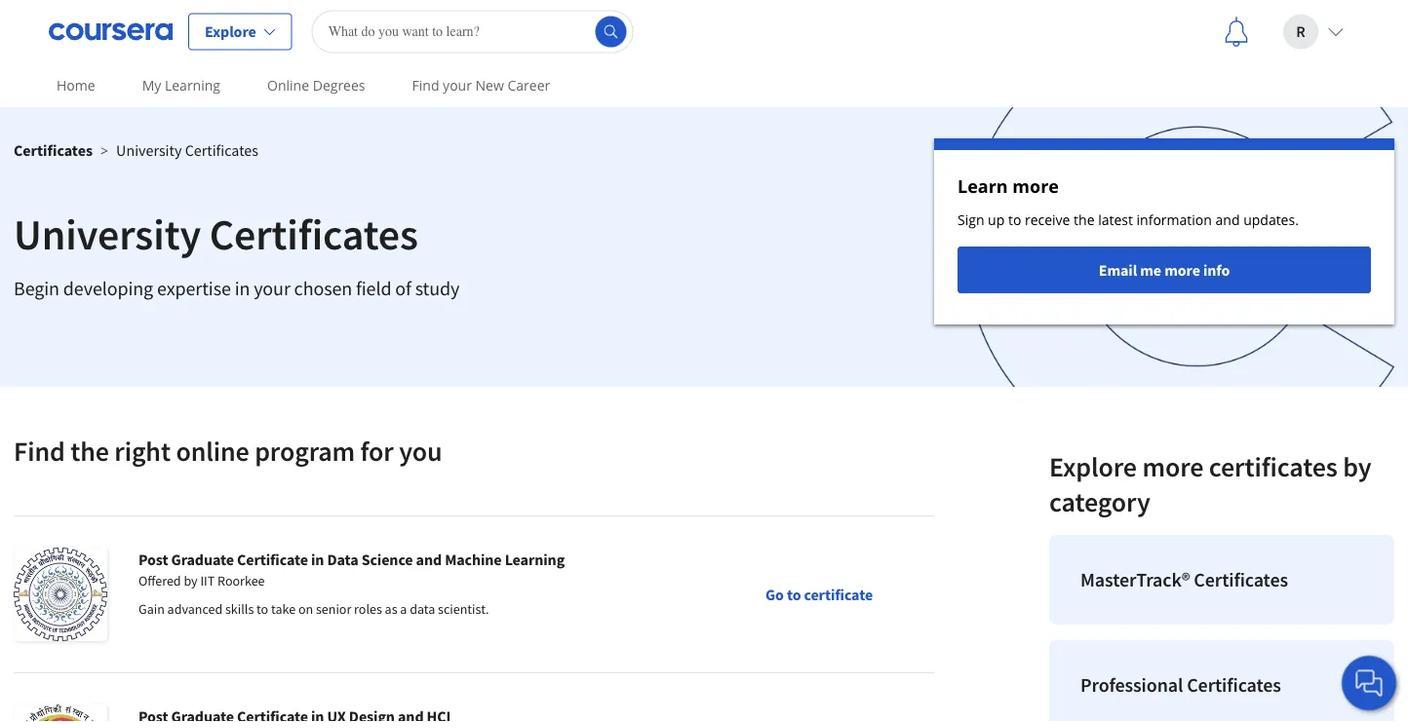 Task type: locate. For each thing, give the bounding box(es) containing it.
1 horizontal spatial by
[[1344, 450, 1372, 484]]

1 vertical spatial explore
[[1050, 450, 1137, 484]]

the left right
[[70, 435, 109, 469]]

by inside post graduate certificate in data science and machine learning offered by iit roorkee
[[184, 573, 198, 590]]

0 vertical spatial by
[[1344, 450, 1372, 484]]

and right "science"
[[416, 550, 442, 570]]

0 vertical spatial more
[[1013, 175, 1059, 199]]

find for find your new career
[[412, 76, 439, 95]]

find for find the right online program for you
[[14, 435, 65, 469]]

0 horizontal spatial your
[[254, 277, 290, 301]]

my learning
[[142, 76, 220, 95]]

explore button
[[188, 13, 292, 50]]

0 vertical spatial and
[[1216, 210, 1240, 229]]

explore up my learning
[[205, 22, 256, 41]]

receive
[[1025, 210, 1071, 229]]

to right go
[[787, 585, 801, 605]]

scientist.
[[438, 601, 489, 618]]

>
[[101, 141, 108, 159]]

1 horizontal spatial your
[[443, 76, 472, 95]]

mastertrack® certificates link
[[1050, 536, 1395, 625]]

certificates for university certificates
[[210, 207, 418, 261]]

in for certificate
[[311, 550, 324, 570]]

the left latest
[[1074, 210, 1095, 229]]

more right me
[[1165, 260, 1201, 280]]

0 horizontal spatial find
[[14, 435, 65, 469]]

home link
[[49, 63, 103, 107]]

my learning link
[[134, 63, 228, 107]]

in inside post graduate certificate in data science and machine learning offered by iit roorkee
[[311, 550, 324, 570]]

online degrees link
[[260, 63, 373, 107]]

right
[[114, 435, 171, 469]]

university right >
[[116, 140, 182, 160]]

the
[[1074, 210, 1095, 229], [70, 435, 109, 469]]

senior
[[316, 601, 351, 618]]

more up category
[[1143, 450, 1204, 484]]

1 vertical spatial more
[[1165, 260, 1201, 280]]

1 vertical spatial your
[[254, 277, 290, 301]]

field
[[356, 277, 392, 301]]

in left data
[[311, 550, 324, 570]]

1 vertical spatial by
[[184, 573, 198, 590]]

find
[[412, 76, 439, 95], [14, 435, 65, 469]]

learning
[[165, 76, 220, 95], [505, 550, 565, 570]]

more inside explore more certificates by category
[[1143, 450, 1204, 484]]

by left "iit"
[[184, 573, 198, 590]]

1 horizontal spatial learning
[[505, 550, 565, 570]]

category
[[1050, 485, 1151, 519]]

list
[[1042, 528, 1403, 723]]

iit roorkee image
[[14, 548, 107, 642]]

online degrees
[[267, 76, 365, 95]]

graduate
[[171, 550, 234, 570]]

more
[[1013, 175, 1059, 199], [1165, 260, 1201, 280], [1143, 450, 1204, 484]]

mastertrack® certificates
[[1081, 568, 1289, 593]]

learning right the my
[[165, 76, 220, 95]]

university
[[116, 140, 182, 160], [14, 207, 201, 261]]

learn
[[958, 175, 1008, 199]]

my
[[142, 76, 161, 95]]

go to certificate
[[766, 585, 873, 605]]

explore more certificates by category
[[1050, 450, 1372, 519]]

certificates
[[14, 140, 93, 160], [185, 140, 259, 160], [210, 207, 418, 261], [1194, 568, 1289, 593], [1187, 674, 1282, 698]]

in
[[235, 277, 250, 301], [311, 550, 324, 570]]

university up developing
[[14, 207, 201, 261]]

1 vertical spatial the
[[70, 435, 109, 469]]

the inside learn more status
[[1074, 210, 1095, 229]]

online
[[176, 435, 249, 469]]

0 horizontal spatial and
[[416, 550, 442, 570]]

0 horizontal spatial by
[[184, 573, 198, 590]]

professional
[[1081, 674, 1184, 698]]

professional certificates
[[1081, 674, 1282, 698]]

online
[[267, 76, 309, 95]]

to right up
[[1009, 210, 1022, 229]]

0 vertical spatial find
[[412, 76, 439, 95]]

1 vertical spatial learning
[[505, 550, 565, 570]]

and left updates.
[[1216, 210, 1240, 229]]

your left chosen
[[254, 277, 290, 301]]

certificates > university certificates
[[14, 140, 259, 160]]

email me more info
[[1099, 260, 1230, 280]]

1 horizontal spatial find
[[412, 76, 439, 95]]

1 horizontal spatial the
[[1074, 210, 1095, 229]]

list containing mastertrack® certificates
[[1042, 528, 1403, 723]]

machine
[[445, 550, 502, 570]]

1 horizontal spatial in
[[311, 550, 324, 570]]

begin
[[14, 277, 59, 301]]

latest
[[1099, 210, 1133, 229]]

2 vertical spatial more
[[1143, 450, 1204, 484]]

information
[[1137, 210, 1212, 229]]

in right expertise
[[235, 277, 250, 301]]

sign
[[958, 210, 985, 229]]

find the right online program for you
[[14, 435, 442, 469]]

to left take
[[257, 601, 268, 618]]

in for expertise
[[235, 277, 250, 301]]

coursera image
[[49, 16, 173, 47]]

0 horizontal spatial learning
[[165, 76, 220, 95]]

degrees
[[313, 76, 365, 95]]

explore
[[205, 22, 256, 41], [1050, 450, 1137, 484]]

explore up category
[[1050, 450, 1137, 484]]

1 vertical spatial in
[[311, 550, 324, 570]]

study
[[415, 277, 460, 301]]

0 vertical spatial in
[[235, 277, 250, 301]]

of
[[395, 277, 411, 301]]

0 vertical spatial your
[[443, 76, 472, 95]]

as
[[385, 601, 398, 618]]

your
[[443, 76, 472, 95], [254, 277, 290, 301]]

to
[[1009, 210, 1022, 229], [787, 585, 801, 605], [257, 601, 268, 618]]

find your new career
[[412, 76, 550, 95]]

explore inside explore more certificates by category
[[1050, 450, 1137, 484]]

learning right machine
[[505, 550, 565, 570]]

explore for explore
[[205, 22, 256, 41]]

1 horizontal spatial explore
[[1050, 450, 1137, 484]]

advanced
[[167, 601, 223, 618]]

None search field
[[312, 10, 634, 53]]

roles
[[354, 601, 382, 618]]

explore inside dropdown button
[[205, 22, 256, 41]]

learning inside post graduate certificate in data science and machine learning offered by iit roorkee
[[505, 550, 565, 570]]

by
[[1344, 450, 1372, 484], [184, 573, 198, 590]]

0 vertical spatial the
[[1074, 210, 1095, 229]]

roorkee
[[218, 573, 265, 590]]

and
[[1216, 210, 1240, 229], [416, 550, 442, 570]]

by right certificates
[[1344, 450, 1372, 484]]

2 horizontal spatial to
[[1009, 210, 1022, 229]]

career
[[508, 76, 550, 95]]

1 vertical spatial find
[[14, 435, 65, 469]]

1 vertical spatial and
[[416, 550, 442, 570]]

0 vertical spatial explore
[[205, 22, 256, 41]]

0 horizontal spatial in
[[235, 277, 250, 301]]

more up 'receive'
[[1013, 175, 1059, 199]]

1 horizontal spatial and
[[1216, 210, 1240, 229]]

and inside post graduate certificate in data science and machine learning offered by iit roorkee
[[416, 550, 442, 570]]

r button
[[1268, 0, 1360, 63]]

your left new
[[443, 76, 472, 95]]

university certificates link
[[116, 140, 259, 160]]

you
[[399, 435, 442, 469]]

0 horizontal spatial explore
[[205, 22, 256, 41]]



Task type: vqa. For each thing, say whether or not it's contained in the screenshot.
more for Explore
yes



Task type: describe. For each thing, give the bounding box(es) containing it.
certificate
[[804, 585, 873, 605]]

post
[[139, 550, 168, 570]]

chosen
[[294, 277, 352, 301]]

and inside learn more status
[[1216, 210, 1240, 229]]

university certificates
[[14, 207, 418, 261]]

updates.
[[1244, 210, 1299, 229]]

new
[[476, 76, 504, 95]]

certificates for mastertrack® certificates
[[1194, 568, 1289, 593]]

iit
[[200, 573, 215, 590]]

sign up to receive the latest information and updates.
[[958, 210, 1299, 229]]

What do you want to learn? text field
[[312, 10, 634, 53]]

mastertrack®
[[1081, 568, 1191, 593]]

professional certificates link
[[1050, 641, 1395, 723]]

offered
[[139, 573, 181, 590]]

0 vertical spatial learning
[[165, 76, 220, 95]]

r
[[1297, 22, 1306, 41]]

0 vertical spatial university
[[116, 140, 182, 160]]

me
[[1141, 260, 1162, 280]]

a
[[400, 601, 407, 618]]

find your new career link
[[404, 63, 558, 107]]

data
[[410, 601, 435, 618]]

data
[[327, 550, 359, 570]]

take
[[271, 601, 296, 618]]

more for explore
[[1143, 450, 1204, 484]]

explore for explore more certificates by category
[[1050, 450, 1137, 484]]

for
[[361, 435, 394, 469]]

1 vertical spatial university
[[14, 207, 201, 261]]

certificates
[[1209, 450, 1338, 484]]

home
[[57, 76, 95, 95]]

certificate
[[237, 550, 308, 570]]

more inside button
[[1165, 260, 1201, 280]]

to inside learn more status
[[1009, 210, 1022, 229]]

go
[[766, 585, 784, 605]]

by inside explore more certificates by category
[[1344, 450, 1372, 484]]

science
[[362, 550, 413, 570]]

certificates for professional certificates
[[1187, 674, 1282, 698]]

expertise
[[157, 277, 231, 301]]

skills
[[225, 601, 254, 618]]

0 horizontal spatial the
[[70, 435, 109, 469]]

learn more status
[[935, 139, 1395, 325]]

on
[[298, 601, 313, 618]]

developing
[[63, 277, 153, 301]]

email me more info button
[[958, 247, 1372, 294]]

email
[[1099, 260, 1138, 280]]

up
[[988, 210, 1005, 229]]

0 horizontal spatial to
[[257, 601, 268, 618]]

chat with us image
[[1354, 668, 1385, 699]]

learn more
[[958, 175, 1059, 199]]

begin developing expertise in your chosen field of study
[[14, 277, 460, 301]]

program
[[255, 435, 355, 469]]

info
[[1204, 260, 1230, 280]]

certificates link
[[14, 140, 93, 160]]

gain
[[139, 601, 165, 618]]

more for learn
[[1013, 175, 1059, 199]]

1 horizontal spatial to
[[787, 585, 801, 605]]

gain advanced skills to take on senior roles as a data scientist.
[[139, 601, 489, 618]]

post graduate certificate in data science and machine learning offered by iit roorkee
[[139, 550, 565, 590]]



